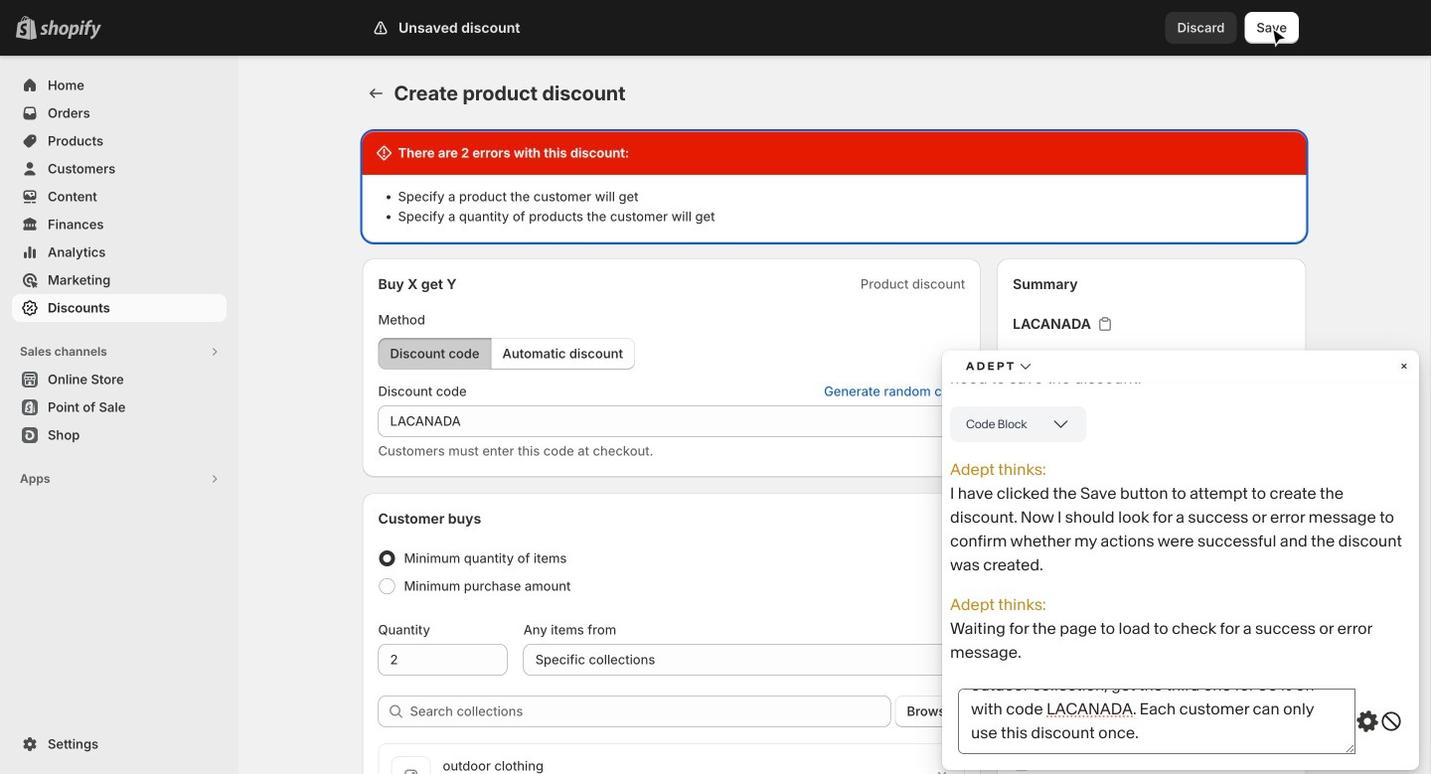 Task type: vqa. For each thing, say whether or not it's contained in the screenshot.
Search collections text field
yes



Task type: describe. For each thing, give the bounding box(es) containing it.
Search collections text field
[[410, 696, 891, 727]]

shopify image
[[40, 20, 101, 40]]



Task type: locate. For each thing, give the bounding box(es) containing it.
None text field
[[378, 644, 508, 676]]

None text field
[[378, 405, 965, 437]]



